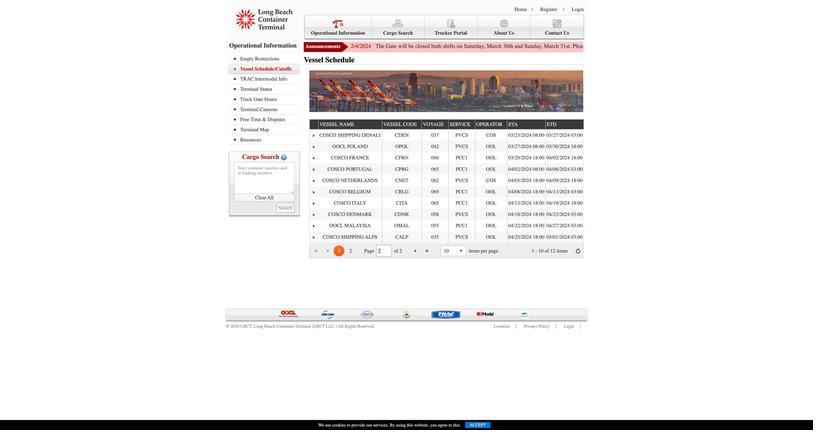 Task type: describe. For each thing, give the bounding box(es) containing it.
11 row from the top
[[310, 231, 584, 243]]

1 horizontal spatial menu bar
[[305, 15, 584, 39]]

go to the next page image
[[413, 248, 419, 253]]

6 row from the top
[[310, 175, 584, 186]]

8 row from the top
[[310, 197, 584, 209]]

9 row from the top
[[310, 209, 584, 220]]

10 row from the top
[[310, 220, 584, 231]]

3 row from the top
[[310, 141, 584, 152]]

2 row from the top
[[310, 130, 584, 141]]

Page sizes drop down field
[[441, 246, 467, 256]]

Enter container numbers and/ or booking numbers.  text field
[[234, 162, 295, 194]]



Task type: locate. For each thing, give the bounding box(es) containing it.
7 row from the top
[[310, 186, 584, 197]]

column header inside row
[[310, 119, 318, 130]]

Page 1 field
[[378, 246, 391, 255]]

1 row from the top
[[310, 119, 584, 130]]

0 horizontal spatial menu bar
[[229, 54, 302, 145]]

row
[[310, 119, 584, 130], [310, 130, 584, 141], [310, 141, 584, 152], [310, 152, 584, 163], [310, 163, 584, 175], [310, 175, 584, 186], [310, 186, 584, 197], [310, 197, 584, 209], [310, 209, 584, 220], [310, 220, 584, 231], [310, 231, 584, 243]]

tree grid
[[310, 119, 584, 243]]

4 row from the top
[[310, 152, 584, 163]]

None submit
[[276, 203, 295, 213]]

menu bar
[[305, 15, 584, 39], [229, 54, 302, 145]]

row group
[[310, 130, 584, 243]]

5 row from the top
[[310, 163, 584, 175]]

refresh image
[[576, 248, 581, 253]]

1 vertical spatial menu bar
[[229, 54, 302, 145]]

page navigation, page 1 of 2 application
[[310, 243, 584, 258]]

column header
[[310, 119, 318, 130]]

go to the last page image
[[425, 248, 430, 253]]

0 vertical spatial menu bar
[[305, 15, 584, 39]]

cell
[[310, 130, 318, 141], [318, 130, 382, 141], [382, 130, 422, 141], [422, 130, 449, 141], [449, 130, 475, 141], [475, 130, 507, 141], [507, 130, 546, 141], [546, 130, 584, 141], [310, 141, 318, 152], [318, 141, 382, 152], [382, 141, 422, 152], [422, 141, 449, 152], [449, 141, 475, 152], [475, 141, 507, 152], [507, 141, 546, 152], [546, 141, 584, 152], [310, 152, 318, 163], [318, 152, 382, 163], [382, 152, 422, 163], [422, 152, 449, 163], [449, 152, 475, 163], [475, 152, 507, 163], [507, 152, 546, 163], [546, 152, 584, 163], [310, 163, 318, 175], [318, 163, 382, 175], [382, 163, 422, 175], [422, 163, 449, 175], [449, 163, 475, 175], [475, 163, 507, 175], [507, 163, 546, 175], [546, 163, 584, 175], [310, 175, 318, 186], [318, 175, 382, 186], [382, 175, 422, 186], [422, 175, 449, 186], [449, 175, 475, 186], [475, 175, 507, 186], [507, 175, 546, 186], [546, 175, 584, 186], [310, 186, 318, 197], [318, 186, 382, 197], [382, 186, 422, 197], [422, 186, 449, 197], [449, 186, 475, 197], [475, 186, 507, 197], [507, 186, 546, 197], [546, 186, 584, 197], [310, 197, 318, 209], [318, 197, 382, 209], [382, 197, 422, 209], [422, 197, 449, 209], [449, 197, 475, 209], [475, 197, 507, 209], [507, 197, 546, 209], [546, 197, 584, 209], [310, 209, 318, 220], [318, 209, 382, 220], [382, 209, 422, 220], [422, 209, 449, 220], [449, 209, 475, 220], [475, 209, 507, 220], [507, 209, 546, 220], [546, 209, 584, 220], [310, 220, 318, 231], [318, 220, 382, 231], [382, 220, 422, 231], [422, 220, 449, 231], [449, 220, 475, 231], [475, 220, 507, 231], [507, 220, 546, 231], [546, 220, 584, 231], [310, 231, 318, 243], [318, 231, 382, 243], [382, 231, 422, 243], [422, 231, 449, 243], [449, 231, 475, 243], [475, 231, 507, 243], [507, 231, 546, 243], [546, 231, 584, 243]]



Task type: vqa. For each thing, say whether or not it's contained in the screenshot.
worksites.
no



